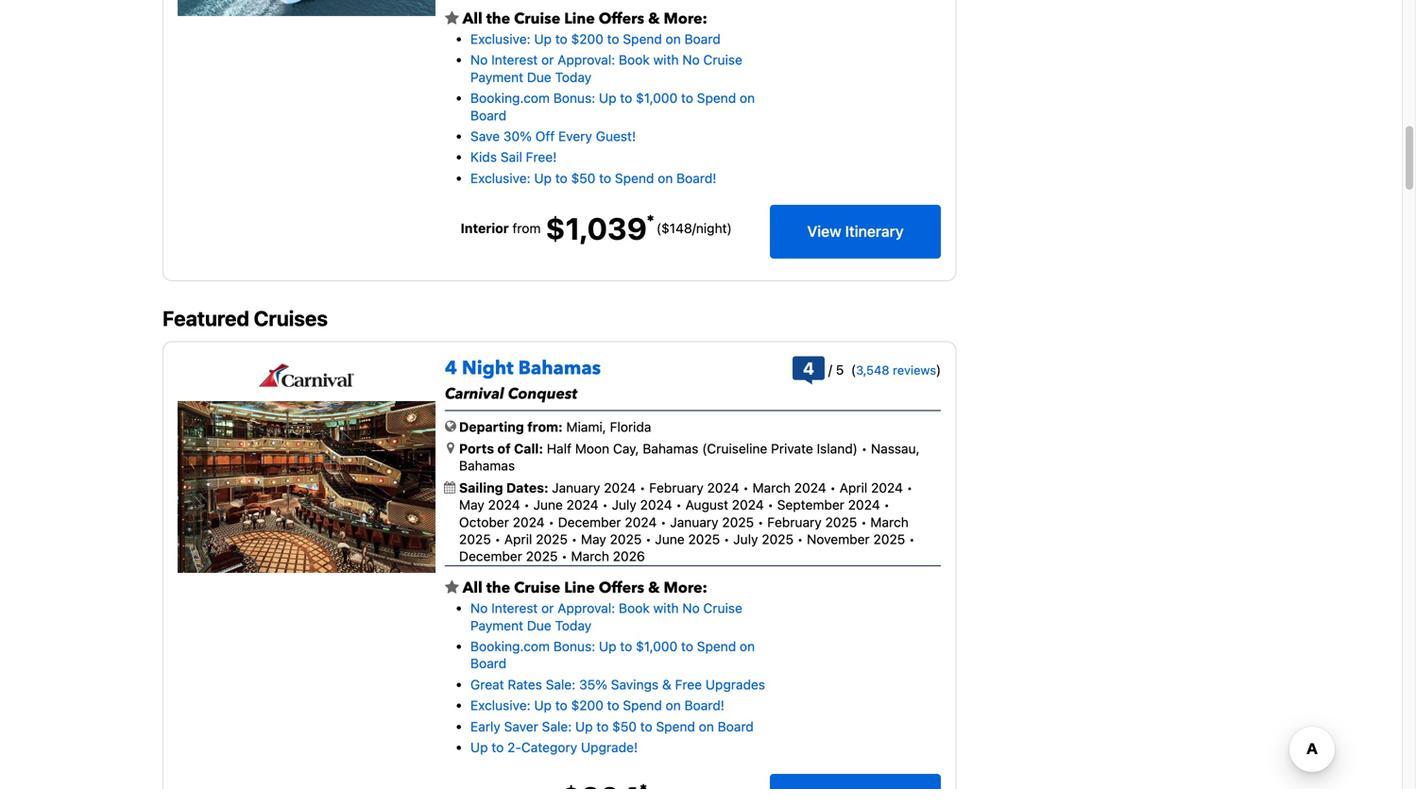Task type: describe. For each thing, give the bounding box(es) containing it.
4 for 4
[[803, 359, 814, 379]]

cay,
[[613, 441, 639, 457]]

interior from $1,039
[[461, 211, 647, 247]]

rates
[[508, 677, 542, 693]]

florida
[[610, 419, 651, 435]]

view itinerary link
[[770, 205, 941, 259]]

with inside exclusive: up to $200 to spend on board no interest or approval: book with no cruise payment due today booking.com bonus: up to $1,000 to spend on board save 30% off every guest! kids sail free! exclusive: up to $50 to spend on board!
[[653, 52, 679, 68]]

1 booking.com bonus: up to $1,000 to spend on board link from the top
[[471, 90, 755, 123]]

call:
[[514, 441, 543, 457]]

with inside no interest or approval: book with no cruise payment due today booking.com bonus: up to $1,000 to spend on board great rates sale: 35% savings & free upgrades exclusive: up to $200 to spend on board! early saver sale: up to $50 to spend on board up to 2-category upgrade!
[[653, 601, 679, 617]]

half moon cay, bahamas (cruiseline private island)
[[547, 441, 858, 457]]

map marker image
[[447, 442, 454, 455]]

today inside exclusive: up to $200 to spend on board no interest or approval: book with no cruise payment due today booking.com bonus: up to $1,000 to spend on board save 30% off every guest! kids sail free! exclusive: up to $50 to spend on board!
[[555, 69, 592, 85]]

exclusive: up to $200 to spend on board link
[[471, 31, 721, 47]]

september
[[777, 498, 845, 513]]

• april 2025 • may 2025 • june 2025 • july 2025 • november 2025 • december 2025 • march 2026
[[459, 532, 915, 565]]

exclusive: up to $200 to spend on board! link
[[471, 698, 725, 714]]

all the cruise line offers & more: for approval:
[[459, 578, 708, 599]]

upgrade!
[[581, 740, 638, 756]]

december inside • april 2025 • may 2025 • june 2025 • july 2025 • november 2025 • december 2025 • march 2026
[[459, 549, 522, 565]]

more: for on
[[664, 8, 708, 29]]

($148
[[657, 221, 692, 236]]

2-
[[507, 740, 521, 756]]

exclusive: up to $200 to spend on board no interest or approval: book with no cruise payment due today booking.com bonus: up to $1,000 to spend on board save 30% off every guest! kids sail free! exclusive: up to $50 to spend on board!
[[471, 31, 755, 186]]

no interest or approval: book with no cruise payment due today booking.com bonus: up to $1,000 to spend on board great rates sale: 35% savings & free upgrades exclusive: up to $200 to spend on board! early saver sale: up to $50 to spend on board up to 2-category upgrade!
[[471, 601, 765, 756]]

kids
[[471, 149, 497, 165]]

2025 inside march 2025
[[459, 532, 491, 548]]

& for spend
[[648, 8, 660, 29]]

/ 5 ( 3,548 reviews )
[[829, 362, 941, 378]]

3,548
[[856, 363, 890, 377]]

book inside exclusive: up to $200 to spend on board no interest or approval: book with no cruise payment due today booking.com bonus: up to $1,000 to spend on board save 30% off every guest! kids sail free! exclusive: up to $50 to spend on board!
[[619, 52, 650, 68]]

saver
[[504, 719, 538, 735]]

featured cruises
[[163, 306, 328, 331]]

itinerary
[[845, 223, 904, 241]]

free
[[675, 677, 702, 693]]

1 vertical spatial sale:
[[542, 719, 572, 735]]

5
[[836, 362, 844, 378]]

from
[[513, 221, 541, 236]]

island)
[[817, 441, 858, 457]]

3,548 reviews link
[[856, 363, 936, 377]]

star image
[[445, 580, 459, 596]]

carnival
[[445, 384, 504, 405]]

sailing dates:
[[459, 480, 552, 496]]

featured
[[163, 306, 249, 331]]

$200 inside no interest or approval: book with no cruise payment due today booking.com bonus: up to $1,000 to spend on board great rates sale: 35% savings & free upgrades exclusive: up to $200 to spend on board! early saver sale: up to $50 to spend on board up to 2-category upgrade!
[[571, 698, 604, 714]]

august
[[686, 498, 728, 513]]

upgrades
[[706, 677, 765, 693]]

more: for no
[[664, 578, 708, 599]]

4 night bahamas carnival conquest
[[445, 356, 601, 405]]

ports of call:
[[459, 441, 543, 457]]

the for exclusive:
[[486, 8, 510, 29]]

due inside exclusive: up to $200 to spend on board no interest or approval: book with no cruise payment due today booking.com bonus: up to $1,000 to spend on board save 30% off every guest! kids sail free! exclusive: up to $50 to spend on board!
[[527, 69, 552, 85]]

view
[[807, 223, 842, 241]]

up to 2-category upgrade! link
[[471, 740, 638, 756]]

great rates sale: 35% savings & free upgrades link
[[471, 677, 765, 693]]

march inside january 2024 • february 2024 • march 2024 • april 2024 • may 2024 • june 2024 • july 2024 • august 2024 • september 2024 • october 2024 • december 2024 • january 2025 • february 2025
[[753, 480, 791, 496]]

1 no interest or approval: book with no cruise payment due today link from the top
[[471, 52, 743, 85]]

bahamas inside the nassau, bahamas
[[459, 458, 515, 474]]

30%
[[503, 129, 532, 144]]

cruise inside exclusive: up to $200 to spend on board no interest or approval: book with no cruise payment due today booking.com bonus: up to $1,000 to spend on board save 30% off every guest! kids sail free! exclusive: up to $50 to spend on board!
[[703, 52, 743, 68]]

2 horizontal spatial bahamas
[[643, 441, 699, 457]]

november
[[807, 532, 870, 548]]

0 vertical spatial asterisk image
[[647, 214, 654, 222]]

conquest
[[508, 384, 578, 405]]

offers for to
[[599, 8, 644, 29]]

payment inside no interest or approval: book with no cruise payment due today booking.com bonus: up to $1,000 to spend on board great rates sale: 35% savings & free upgrades exclusive: up to $200 to spend on board! early saver sale: up to $50 to spend on board up to 2-category upgrade!
[[471, 618, 524, 634]]

march inside march 2025
[[871, 515, 909, 530]]

0 horizontal spatial /
[[692, 221, 696, 236]]

bahamas inside 4 night bahamas carnival conquest
[[518, 356, 601, 382]]

35%
[[579, 677, 608, 693]]

savings
[[611, 677, 659, 693]]

2024 down nassau,
[[871, 480, 903, 496]]

& for with
[[648, 578, 660, 599]]

october
[[459, 515, 509, 530]]

march 2025
[[459, 515, 909, 548]]

july inside january 2024 • february 2024 • march 2024 • april 2024 • may 2024 • june 2024 • july 2024 • august 2024 • september 2024 • october 2024 • december 2024 • january 2025 • february 2025
[[612, 498, 637, 513]]

2024 down dates:
[[513, 515, 545, 530]]

calendar image
[[444, 482, 456, 494]]

icon of the seas image
[[178, 0, 436, 16]]

early
[[471, 719, 501, 735]]

great
[[471, 677, 504, 693]]

moon
[[575, 441, 610, 457]]

all for exclusive: up to $200 to spend on board no interest or approval: book with no cruise payment due today booking.com bonus: up to $1,000 to spend on board save 30% off every guest! kids sail free! exclusive: up to $50 to spend on board!
[[463, 8, 483, 29]]

2026
[[613, 549, 645, 565]]

($148 / night)
[[657, 221, 732, 236]]

save
[[471, 129, 500, 144]]

reviews
[[893, 363, 936, 377]]

bonus: inside no interest or approval: book with no cruise payment due today booking.com bonus: up to $1,000 to spend on board great rates sale: 35% savings & free upgrades exclusive: up to $200 to spend on board! early saver sale: up to $50 to spend on board up to 2-category upgrade!
[[554, 639, 595, 655]]

category
[[521, 740, 577, 756]]

miami,
[[566, 419, 606, 435]]

ports
[[459, 441, 494, 457]]

from:
[[527, 419, 563, 435]]

2024 up march 2025
[[640, 498, 672, 513]]

half
[[547, 441, 572, 457]]

$50 inside no interest or approval: book with no cruise payment due today booking.com bonus: up to $1,000 to spend on board great rates sale: 35% savings & free upgrades exclusive: up to $200 to spend on board! early saver sale: up to $50 to spend on board up to 2-category upgrade!
[[612, 719, 637, 735]]

kids sail free! link
[[471, 149, 557, 165]]

sailing
[[459, 480, 503, 496]]

0 vertical spatial february
[[649, 480, 704, 496]]

(cruiseline
[[702, 441, 768, 457]]

0 vertical spatial sale:
[[546, 677, 576, 693]]

view itinerary
[[807, 223, 904, 241]]

2024 down the 'moon'
[[567, 498, 599, 513]]

carnival cruise line image
[[258, 363, 355, 388]]



Task type: locate. For each thing, give the bounding box(es) containing it.
spend
[[623, 31, 662, 47], [697, 90, 736, 106], [615, 170, 654, 186], [697, 639, 736, 655], [623, 698, 662, 714], [656, 719, 695, 735]]

0 vertical spatial &
[[648, 8, 660, 29]]

2 vertical spatial exclusive:
[[471, 698, 531, 714]]

$1,000
[[636, 90, 678, 106], [636, 639, 678, 655]]

approval:
[[558, 52, 615, 68], [558, 601, 615, 617]]

cruise inside no interest or approval: book with no cruise payment due today booking.com bonus: up to $1,000 to spend on board great rates sale: 35% savings & free upgrades exclusive: up to $200 to spend on board! early saver sale: up to $50 to spend on board up to 2-category upgrade!
[[703, 601, 743, 617]]

offers for book
[[599, 578, 644, 599]]

or inside exclusive: up to $200 to spend on board no interest or approval: book with no cruise payment due today booking.com bonus: up to $1,000 to spend on board save 30% off every guest! kids sail free! exclusive: up to $50 to spend on board!
[[542, 52, 554, 68]]

booking.com up 30%
[[471, 90, 550, 106]]

the for no
[[486, 578, 510, 599]]

& left free
[[662, 677, 672, 693]]

0 vertical spatial july
[[612, 498, 637, 513]]

more: down • april 2025 • may 2025 • june 2025 • july 2025 • november 2025 • december 2025 • march 2026
[[664, 578, 708, 599]]

april down island)
[[840, 480, 868, 496]]

1 vertical spatial booking.com bonus: up to $1,000 to spend on board link
[[471, 639, 755, 672]]

2 booking.com from the top
[[471, 639, 550, 655]]

today down 'exclusive: up to $200 to spend on board' link
[[555, 69, 592, 85]]

book down 2026
[[619, 601, 650, 617]]

booking.com inside exclusive: up to $200 to spend on board no interest or approval: book with no cruise payment due today booking.com bonus: up to $1,000 to spend on board save 30% off every guest! kids sail free! exclusive: up to $50 to spend on board!
[[471, 90, 550, 106]]

1 vertical spatial /
[[829, 362, 832, 378]]

2 all the cruise line offers & more: from the top
[[459, 578, 708, 599]]

$50 up upgrade!
[[612, 719, 637, 735]]

1 vertical spatial book
[[619, 601, 650, 617]]

cruises
[[254, 306, 328, 331]]

2024 up august
[[707, 480, 739, 496]]

asterisk image
[[647, 214, 654, 222], [640, 784, 647, 790]]

sale: up up to 2-category upgrade! link
[[542, 719, 572, 735]]

1 vertical spatial &
[[648, 578, 660, 599]]

payment
[[471, 69, 524, 85], [471, 618, 524, 634]]

1 vertical spatial the
[[486, 578, 510, 599]]

1 horizontal spatial january
[[670, 515, 719, 530]]

due
[[527, 69, 552, 85], [527, 618, 552, 634]]

june
[[533, 498, 563, 513], [655, 532, 685, 548]]

booking.com
[[471, 90, 550, 106], [471, 639, 550, 655]]

0 vertical spatial with
[[653, 52, 679, 68]]

may inside january 2024 • february 2024 • march 2024 • april 2024 • may 2024 • june 2024 • july 2024 • august 2024 • september 2024 • october 2024 • december 2024 • january 2025 • february 2025
[[459, 498, 485, 513]]

2024 up november
[[848, 498, 880, 513]]

all the cruise line offers & more: down 2026
[[459, 578, 708, 599]]

1 vertical spatial $200
[[571, 698, 604, 714]]

1 vertical spatial no interest or approval: book with no cruise payment due today link
[[471, 601, 743, 634]]

private
[[771, 441, 813, 457]]

line
[[564, 8, 595, 29], [564, 578, 595, 599]]

2024
[[604, 480, 636, 496], [707, 480, 739, 496], [794, 480, 826, 496], [871, 480, 903, 496], [488, 498, 520, 513], [567, 498, 599, 513], [640, 498, 672, 513], [732, 498, 764, 513], [848, 498, 880, 513], [513, 515, 545, 530], [625, 515, 657, 530]]

globe image
[[445, 420, 456, 433]]

booking.com inside no interest or approval: book with no cruise payment due today booking.com bonus: up to $1,000 to spend on board great rates sale: 35% savings & free upgrades exclusive: up to $200 to spend on board! early saver sale: up to $50 to spend on board up to 2-category upgrade!
[[471, 639, 550, 655]]

free!
[[526, 149, 557, 165]]

1 horizontal spatial may
[[581, 532, 606, 548]]

june down dates:
[[533, 498, 563, 513]]

interest
[[491, 52, 538, 68], [491, 601, 538, 617]]

2 book from the top
[[619, 601, 650, 617]]

4 inside 4 night bahamas carnival conquest
[[445, 356, 457, 382]]

january down the 'moon'
[[552, 480, 600, 496]]

1 vertical spatial july
[[733, 532, 758, 548]]

$50 down every
[[571, 170, 596, 186]]

april down 'october'
[[504, 532, 532, 548]]

of
[[497, 441, 511, 457]]

the
[[486, 8, 510, 29], [486, 578, 510, 599]]

2024 down "sailing dates:"
[[488, 498, 520, 513]]

1 interest from the top
[[491, 52, 538, 68]]

guest!
[[596, 129, 636, 144]]

star image
[[445, 11, 459, 26]]

july inside • april 2025 • may 2025 • june 2025 • july 2025 • november 2025 • december 2025 • march 2026
[[733, 532, 758, 548]]

0 vertical spatial $1,000
[[636, 90, 678, 106]]

sail
[[501, 149, 522, 165]]

4 up carnival
[[445, 356, 457, 382]]

2 $200 from the top
[[571, 698, 604, 714]]

2 bonus: from the top
[[554, 639, 595, 655]]

line for approval:
[[564, 578, 595, 599]]

1 vertical spatial board!
[[685, 698, 725, 714]]

bahamas down ports
[[459, 458, 515, 474]]

december down 'october'
[[459, 549, 522, 565]]

early saver sale: up to $50 to spend on board link
[[471, 719, 754, 735]]

0 horizontal spatial bahamas
[[459, 458, 515, 474]]

1 vertical spatial interest
[[491, 601, 538, 617]]

or up rates
[[542, 601, 554, 617]]

bonus: inside exclusive: up to $200 to spend on board no interest or approval: book with no cruise payment due today booking.com bonus: up to $1,000 to spend on board save 30% off every guest! kids sail free! exclusive: up to $50 to spend on board!
[[554, 90, 595, 106]]

due up rates
[[527, 618, 552, 634]]

0 vertical spatial due
[[527, 69, 552, 85]]

with
[[653, 52, 679, 68], [653, 601, 679, 617]]

april
[[840, 480, 868, 496], [504, 532, 532, 548]]

1 booking.com from the top
[[471, 90, 550, 106]]

interest inside exclusive: up to $200 to spend on board no interest or approval: book with no cruise payment due today booking.com bonus: up to $1,000 to spend on board save 30% off every guest! kids sail free! exclusive: up to $50 to spend on board!
[[491, 52, 538, 68]]

2 with from the top
[[653, 601, 679, 617]]

0 vertical spatial june
[[533, 498, 563, 513]]

on
[[666, 31, 681, 47], [740, 90, 755, 106], [658, 170, 673, 186], [740, 639, 755, 655], [666, 698, 681, 714], [699, 719, 714, 735]]

0 horizontal spatial april
[[504, 532, 532, 548]]

approval: inside exclusive: up to $200 to spend on board no interest or approval: book with no cruise payment due today booking.com bonus: up to $1,000 to spend on board save 30% off every guest! kids sail free! exclusive: up to $50 to spend on board!
[[558, 52, 615, 68]]

today up 35%
[[555, 618, 592, 634]]

1 horizontal spatial /
[[829, 362, 832, 378]]

1 horizontal spatial bahamas
[[518, 356, 601, 382]]

1 vertical spatial due
[[527, 618, 552, 634]]

asterisk image down early saver sale: up to $50 to spend on board link
[[640, 784, 647, 790]]

2 $1,000 from the top
[[636, 639, 678, 655]]

1 line from the top
[[564, 8, 595, 29]]

1 book from the top
[[619, 52, 650, 68]]

1 vertical spatial february
[[767, 515, 822, 530]]

$1,000 inside no interest or approval: book with no cruise payment due today booking.com bonus: up to $1,000 to spend on board great rates sale: 35% savings & free upgrades exclusive: up to $200 to spend on board! early saver sale: up to $50 to spend on board up to 2-category upgrade!
[[636, 639, 678, 655]]

1 vertical spatial all
[[463, 578, 483, 599]]

offers down 2026
[[599, 578, 644, 599]]

1 exclusive: from the top
[[471, 31, 531, 47]]

2024 right august
[[732, 498, 764, 513]]

1 vertical spatial or
[[542, 601, 554, 617]]

0 vertical spatial all the cruise line offers & more:
[[459, 8, 708, 29]]

night
[[462, 356, 514, 382]]

every
[[558, 129, 592, 144]]

april inside • april 2025 • may 2025 • june 2025 • july 2025 • november 2025 • december 2025 • march 2026
[[504, 532, 532, 548]]

0 horizontal spatial february
[[649, 480, 704, 496]]

2 horizontal spatial march
[[871, 515, 909, 530]]

all for no interest or approval: book with no cruise payment due today booking.com bonus: up to $1,000 to spend on board great rates sale: 35% savings & free upgrades exclusive: up to $200 to spend on board! early saver sale: up to $50 to spend on board up to 2-category upgrade!
[[463, 578, 483, 599]]

february down the nassau, bahamas
[[649, 480, 704, 496]]

december inside january 2024 • february 2024 • march 2024 • april 2024 • may 2024 • june 2024 • july 2024 • august 2024 • september 2024 • october 2024 • december 2024 • january 2025 • february 2025
[[558, 515, 621, 530]]

march left 2026
[[571, 549, 609, 565]]

0 horizontal spatial june
[[533, 498, 563, 513]]

2 due from the top
[[527, 618, 552, 634]]

1 horizontal spatial april
[[840, 480, 868, 496]]

0 vertical spatial board!
[[677, 170, 717, 186]]

0 horizontal spatial march
[[571, 549, 609, 565]]

the right star icon
[[486, 8, 510, 29]]

1 vertical spatial bonus:
[[554, 639, 595, 655]]

payment up save
[[471, 69, 524, 85]]

0 vertical spatial $50
[[571, 170, 596, 186]]

all right star image
[[463, 578, 483, 599]]

board! up ($148 / night)
[[677, 170, 717, 186]]

december
[[558, 515, 621, 530], [459, 549, 522, 565]]

$1,000 up guest!
[[636, 90, 678, 106]]

0 horizontal spatial january
[[552, 480, 600, 496]]

0 vertical spatial booking.com
[[471, 90, 550, 106]]

1 vertical spatial march
[[871, 515, 909, 530]]

1 vertical spatial booking.com
[[471, 639, 550, 655]]

0 horizontal spatial may
[[459, 498, 485, 513]]

4
[[445, 356, 457, 382], [803, 359, 814, 379]]

1 horizontal spatial march
[[753, 480, 791, 496]]

may inside • april 2025 • may 2025 • june 2025 • july 2025 • november 2025 • december 2025 • march 2026
[[581, 532, 606, 548]]

1 vertical spatial may
[[581, 532, 606, 548]]

1 vertical spatial asterisk image
[[640, 784, 647, 790]]

1 more: from the top
[[664, 8, 708, 29]]

march inside • april 2025 • may 2025 • june 2025 • july 2025 • november 2025 • december 2025 • march 2026
[[571, 549, 609, 565]]

0 vertical spatial december
[[558, 515, 621, 530]]

&
[[648, 8, 660, 29], [648, 578, 660, 599], [662, 677, 672, 693]]

may down the 'moon'
[[581, 532, 606, 548]]

march down nassau,
[[871, 515, 909, 530]]

book
[[619, 52, 650, 68], [619, 601, 650, 617]]

1 offers from the top
[[599, 8, 644, 29]]

4 for 4 night bahamas carnival conquest
[[445, 356, 457, 382]]

0 vertical spatial bonus:
[[554, 90, 595, 106]]

& inside no interest or approval: book with no cruise payment due today booking.com bonus: up to $1,000 to spend on board great rates sale: 35% savings & free upgrades exclusive: up to $200 to spend on board! early saver sale: up to $50 to spend on board up to 2-category upgrade!
[[662, 677, 672, 693]]

(
[[851, 362, 856, 378]]

april inside january 2024 • february 2024 • march 2024 • april 2024 • may 2024 • june 2024 • july 2024 • august 2024 • september 2024 • october 2024 • december 2024 • january 2025 • february 2025
[[840, 480, 868, 496]]

1 approval: from the top
[[558, 52, 615, 68]]

)
[[936, 362, 941, 378]]

2 more: from the top
[[664, 578, 708, 599]]

january 2024 • february 2024 • march 2024 • april 2024 • may 2024 • june 2024 • july 2024 • august 2024 • september 2024 • october 2024 • december 2024 • january 2025 • february 2025
[[459, 480, 913, 530]]

1 vertical spatial exclusive:
[[471, 170, 531, 186]]

$1,000 inside exclusive: up to $200 to spend on board no interest or approval: book with no cruise payment due today booking.com bonus: up to $1,000 to spend on board save 30% off every guest! kids sail free! exclusive: up to $50 to spend on board!
[[636, 90, 678, 106]]

sale: left 35%
[[546, 677, 576, 693]]

0 vertical spatial payment
[[471, 69, 524, 85]]

no interest or approval: book with no cruise payment due today link down 2026
[[471, 601, 743, 634]]

1 vertical spatial december
[[459, 549, 522, 565]]

with down • april 2025 • may 2025 • june 2025 • july 2025 • november 2025 • december 2025 • march 2026
[[653, 601, 679, 617]]

departing
[[459, 419, 524, 435]]

off
[[536, 129, 555, 144]]

1 horizontal spatial $50
[[612, 719, 637, 735]]

0 vertical spatial /
[[692, 221, 696, 236]]

exclusive: inside no interest or approval: book with no cruise payment due today booking.com bonus: up to $1,000 to spend on board great rates sale: 35% savings & free upgrades exclusive: up to $200 to spend on board! early saver sale: up to $50 to spend on board up to 2-category upgrade!
[[471, 698, 531, 714]]

2 payment from the top
[[471, 618, 524, 634]]

0 vertical spatial $200
[[571, 31, 604, 47]]

2 approval: from the top
[[558, 601, 615, 617]]

asterisk image left ($148
[[647, 214, 654, 222]]

1 all from the top
[[463, 8, 483, 29]]

more: up 'exclusive: up to $200 to spend on board' link
[[664, 8, 708, 29]]

1 vertical spatial june
[[655, 532, 685, 548]]

book down 'exclusive: up to $200 to spend on board' link
[[619, 52, 650, 68]]

1 vertical spatial bahamas
[[643, 441, 699, 457]]

or down 'exclusive: up to $200 to spend on board' link
[[542, 52, 554, 68]]

no
[[471, 52, 488, 68], [683, 52, 700, 68], [471, 601, 488, 617], [683, 601, 700, 617]]

may
[[459, 498, 485, 513], [581, 532, 606, 548]]

1 vertical spatial approval:
[[558, 601, 615, 617]]

approval: down 2026
[[558, 601, 615, 617]]

1 vertical spatial $50
[[612, 719, 637, 735]]

booking.com bonus: up to $1,000 to spend on board link
[[471, 90, 755, 123], [471, 639, 755, 672]]

1 vertical spatial line
[[564, 578, 595, 599]]

1 or from the top
[[542, 52, 554, 68]]

dates:
[[506, 480, 549, 496]]

0 vertical spatial all
[[463, 8, 483, 29]]

payment up great
[[471, 618, 524, 634]]

due up the off
[[527, 69, 552, 85]]

booking.com bonus: up to $1,000 to spend on board link up great rates sale: 35% savings & free upgrades link
[[471, 639, 755, 672]]

1 vertical spatial $1,000
[[636, 639, 678, 655]]

board! inside exclusive: up to $200 to spend on board no interest or approval: book with no cruise payment due today booking.com bonus: up to $1,000 to spend on board save 30% off every guest! kids sail free! exclusive: up to $50 to spend on board!
[[677, 170, 717, 186]]

0 vertical spatial march
[[753, 480, 791, 496]]

$50
[[571, 170, 596, 186], [612, 719, 637, 735]]

1 vertical spatial today
[[555, 618, 592, 634]]

0 vertical spatial exclusive:
[[471, 31, 531, 47]]

2 the from the top
[[486, 578, 510, 599]]

the right star image
[[486, 578, 510, 599]]

march
[[753, 480, 791, 496], [871, 515, 909, 530], [571, 549, 609, 565]]

board!
[[677, 170, 717, 186], [685, 698, 725, 714]]

0 vertical spatial today
[[555, 69, 592, 85]]

1 vertical spatial april
[[504, 532, 532, 548]]

1 vertical spatial all the cruise line offers & more:
[[459, 578, 708, 599]]

/
[[692, 221, 696, 236], [829, 362, 832, 378]]

today inside no interest or approval: book with no cruise payment due today booking.com bonus: up to $1,000 to spend on board great rates sale: 35% savings & free upgrades exclusive: up to $200 to spend on board! early saver sale: up to $50 to spend on board up to 2-category upgrade!
[[555, 618, 592, 634]]

2 vertical spatial bahamas
[[459, 458, 515, 474]]

2 or from the top
[[542, 601, 554, 617]]

december up 2026
[[558, 515, 621, 530]]

1 horizontal spatial june
[[655, 532, 685, 548]]

1 bonus: from the top
[[554, 90, 595, 106]]

2 booking.com bonus: up to $1,000 to spend on board link from the top
[[471, 639, 755, 672]]

payment inside exclusive: up to $200 to spend on board no interest or approval: book with no cruise payment due today booking.com bonus: up to $1,000 to spend on board save 30% off every guest! kids sail free! exclusive: up to $50 to spend on board!
[[471, 69, 524, 85]]

1 due from the top
[[527, 69, 552, 85]]

2 all from the top
[[463, 578, 483, 599]]

interest up 30%
[[491, 52, 538, 68]]

2 line from the top
[[564, 578, 595, 599]]

interior
[[461, 221, 509, 236]]

offers up 'exclusive: up to $200 to spend on board' link
[[599, 8, 644, 29]]

0 vertical spatial book
[[619, 52, 650, 68]]

4 left 5
[[803, 359, 814, 379]]

1 horizontal spatial july
[[733, 532, 758, 548]]

board! down free
[[685, 698, 725, 714]]

approval: down 'exclusive: up to $200 to spend on board' link
[[558, 52, 615, 68]]

nassau,
[[871, 441, 920, 457]]

2 vertical spatial &
[[662, 677, 672, 693]]

0 horizontal spatial december
[[459, 549, 522, 565]]

exclusive: up to $50 to spend on board! link
[[471, 170, 717, 186]]

1 $1,000 from the top
[[636, 90, 678, 106]]

board
[[685, 31, 721, 47], [471, 108, 507, 123], [471, 656, 507, 672], [718, 719, 754, 735]]

approval: inside no interest or approval: book with no cruise payment due today booking.com bonus: up to $1,000 to spend on board great rates sale: 35% savings & free upgrades exclusive: up to $200 to spend on board! early saver sale: up to $50 to spend on board up to 2-category upgrade!
[[558, 601, 615, 617]]

3 exclusive: from the top
[[471, 698, 531, 714]]

2 exclusive: from the top
[[471, 170, 531, 186]]

board! inside no interest or approval: book with no cruise payment due today booking.com bonus: up to $1,000 to spend on board great rates sale: 35% savings & free upgrades exclusive: up to $200 to spend on board! early saver sale: up to $50 to spend on board up to 2-category upgrade!
[[685, 698, 725, 714]]

0 vertical spatial no interest or approval: book with no cruise payment due today link
[[471, 52, 743, 85]]

2 interest from the top
[[491, 601, 538, 617]]

1 vertical spatial january
[[670, 515, 719, 530]]

$50 inside exclusive: up to $200 to spend on board no interest or approval: book with no cruise payment due today booking.com bonus: up to $1,000 to spend on board save 30% off every guest! kids sail free! exclusive: up to $50 to spend on board!
[[571, 170, 596, 186]]

save 30% off every guest! link
[[471, 129, 636, 144]]

2024 down cay,
[[604, 480, 636, 496]]

1 all the cruise line offers & more: from the top
[[459, 8, 708, 29]]

carnival conquest image
[[178, 402, 436, 573]]

2024 up 2026
[[625, 515, 657, 530]]

june down january 2024 • february 2024 • march 2024 • april 2024 • may 2024 • june 2024 • july 2024 • august 2024 • september 2024 • october 2024 • december 2024 • january 2025 • february 2025
[[655, 532, 685, 548]]

0 vertical spatial january
[[552, 480, 600, 496]]

1 vertical spatial more:
[[664, 578, 708, 599]]

0 horizontal spatial july
[[612, 498, 637, 513]]

2 vertical spatial march
[[571, 549, 609, 565]]

$200
[[571, 31, 604, 47], [571, 698, 604, 714]]

1 $200 from the top
[[571, 31, 604, 47]]

1 today from the top
[[555, 69, 592, 85]]

more:
[[664, 8, 708, 29], [664, 578, 708, 599]]

june inside january 2024 • february 2024 • march 2024 • april 2024 • may 2024 • june 2024 • july 2024 • august 2024 • september 2024 • october 2024 • december 2024 • january 2025 • february 2025
[[533, 498, 563, 513]]

due inside no interest or approval: book with no cruise payment due today booking.com bonus: up to $1,000 to spend on board great rates sale: 35% savings & free upgrades exclusive: up to $200 to spend on board! early saver sale: up to $50 to spend on board up to 2-category upgrade!
[[527, 618, 552, 634]]

nassau, bahamas
[[459, 441, 920, 474]]

1 vertical spatial offers
[[599, 578, 644, 599]]

0 vertical spatial line
[[564, 8, 595, 29]]

no interest or approval: book with no cruise payment due today link down 'exclusive: up to $200 to spend on board' link
[[471, 52, 743, 85]]

1 the from the top
[[486, 8, 510, 29]]

bahamas up conquest
[[518, 356, 601, 382]]

0 vertical spatial april
[[840, 480, 868, 496]]

0 vertical spatial or
[[542, 52, 554, 68]]

1 vertical spatial with
[[653, 601, 679, 617]]

1 with from the top
[[653, 52, 679, 68]]

0 vertical spatial approval:
[[558, 52, 615, 68]]

departing from: miami, florida
[[459, 419, 651, 435]]

booking.com bonus: up to $1,000 to spend on board link up guest!
[[471, 90, 755, 123]]

1 payment from the top
[[471, 69, 524, 85]]

0 horizontal spatial 4
[[445, 356, 457, 382]]

or inside no interest or approval: book with no cruise payment due today booking.com bonus: up to $1,000 to spend on board great rates sale: 35% savings & free upgrades exclusive: up to $200 to spend on board! early saver sale: up to $50 to spend on board up to 2-category upgrade!
[[542, 601, 554, 617]]

$200 inside exclusive: up to $200 to spend on board no interest or approval: book with no cruise payment due today booking.com bonus: up to $1,000 to spend on board save 30% off every guest! kids sail free! exclusive: up to $50 to spend on board!
[[571, 31, 604, 47]]

0 vertical spatial may
[[459, 498, 485, 513]]

all the cruise line offers & more: up 'exclusive: up to $200 to spend on board' link
[[459, 8, 708, 29]]

bonus:
[[554, 90, 595, 106], [554, 639, 595, 655]]

with down 'exclusive: up to $200 to spend on board' link
[[653, 52, 679, 68]]

no interest or approval: book with no cruise payment due today link
[[471, 52, 743, 85], [471, 601, 743, 634]]

& up 'exclusive: up to $200 to spend on board' link
[[648, 8, 660, 29]]

1 horizontal spatial february
[[767, 515, 822, 530]]

night)
[[696, 221, 732, 236]]

all the cruise line offers & more: for $200
[[459, 8, 708, 29]]

2 offers from the top
[[599, 578, 644, 599]]

interest up rates
[[491, 601, 538, 617]]

bahamas right cay,
[[643, 441, 699, 457]]

0 vertical spatial interest
[[491, 52, 538, 68]]

0 horizontal spatial $50
[[571, 170, 596, 186]]

2 today from the top
[[555, 618, 592, 634]]

booking.com up rates
[[471, 639, 550, 655]]

line for $200
[[564, 8, 595, 29]]

bonus: up 35%
[[554, 639, 595, 655]]

1 vertical spatial payment
[[471, 618, 524, 634]]

july down january 2024 • february 2024 • march 2024 • april 2024 • may 2024 • june 2024 • july 2024 • august 2024 • september 2024 • october 2024 • december 2024 • january 2025 • february 2025
[[733, 532, 758, 548]]

1 horizontal spatial december
[[558, 515, 621, 530]]

2 no interest or approval: book with no cruise payment due today link from the top
[[471, 601, 743, 634]]

book inside no interest or approval: book with no cruise payment due today booking.com bonus: up to $1,000 to spend on board great rates sale: 35% savings & free upgrades exclusive: up to $200 to spend on board! early saver sale: up to $50 to spend on board up to 2-category upgrade!
[[619, 601, 650, 617]]

interest inside no interest or approval: book with no cruise payment due today booking.com bonus: up to $1,000 to spend on board great rates sale: 35% savings & free upgrades exclusive: up to $200 to spend on board! early saver sale: up to $50 to spend on board up to 2-category upgrade!
[[491, 601, 538, 617]]

february down september
[[767, 515, 822, 530]]

$1,039
[[546, 211, 647, 247]]

0 vertical spatial the
[[486, 8, 510, 29]]

& down • april 2025 • may 2025 • june 2025 • july 2025 • november 2025 • december 2025 • march 2026
[[648, 578, 660, 599]]

all right star icon
[[463, 8, 483, 29]]

bahamas
[[518, 356, 601, 382], [643, 441, 699, 457], [459, 458, 515, 474]]

1 horizontal spatial 4
[[803, 359, 814, 379]]

june inside • april 2025 • may 2025 • june 2025 • july 2025 • november 2025 • december 2025 • march 2026
[[655, 532, 685, 548]]

july up 2026
[[612, 498, 637, 513]]

2024 up september
[[794, 480, 826, 496]]

all
[[463, 8, 483, 29], [463, 578, 483, 599]]

0 vertical spatial booking.com bonus: up to $1,000 to spend on board link
[[471, 90, 755, 123]]

march up september
[[753, 480, 791, 496]]

$1,000 up savings
[[636, 639, 678, 655]]

0 vertical spatial bahamas
[[518, 356, 601, 382]]

bonus: up every
[[554, 90, 595, 106]]

may down sailing at left bottom
[[459, 498, 485, 513]]

january down august
[[670, 515, 719, 530]]



Task type: vqa. For each thing, say whether or not it's contained in the screenshot.
the bottom Board!
yes



